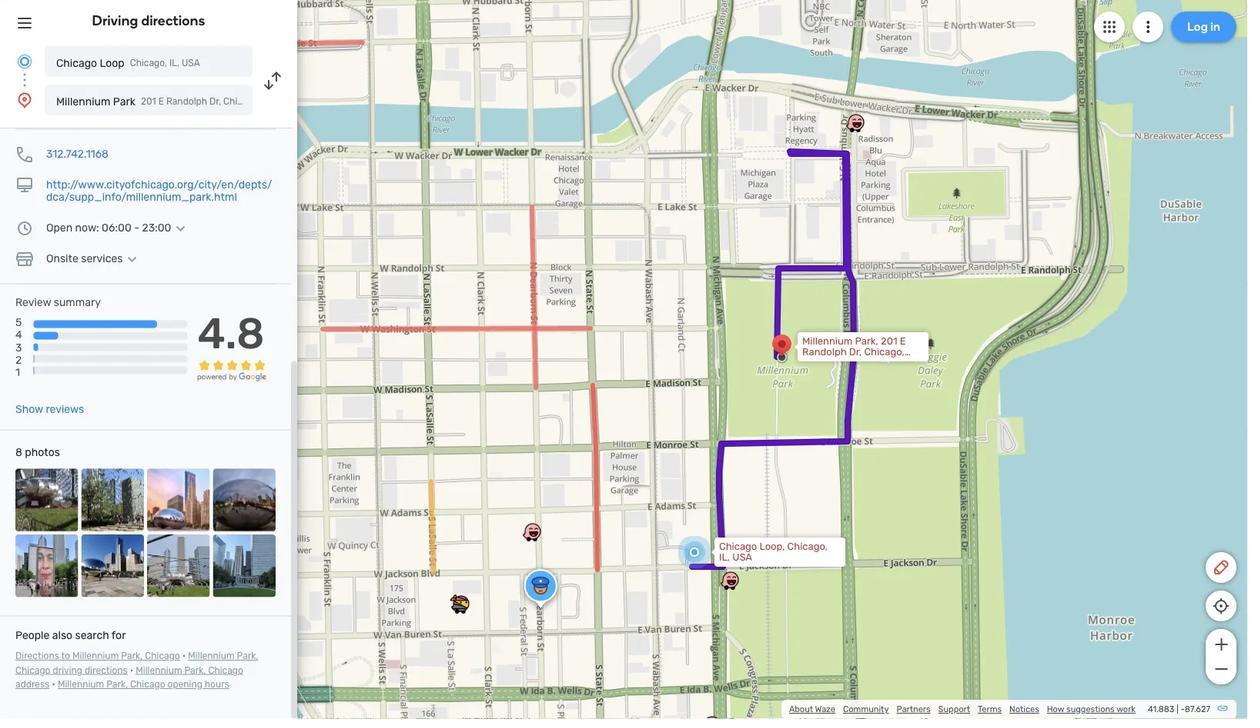 Task type: vqa. For each thing, say whether or not it's contained in the screenshot.
rightmost directions
yes



Task type: describe. For each thing, give the bounding box(es) containing it.
driving
[[53, 666, 82, 676]]

hours
[[205, 680, 229, 691]]

current location image
[[15, 52, 34, 71]]

loop
[[100, 57, 124, 69]]

driving directions
[[92, 12, 205, 29]]

photos
[[25, 447, 60, 459]]

search
[[75, 630, 109, 643]]

3
[[15, 341, 22, 354]]

millennium for millennium park
[[56, 95, 110, 108]]

il, for loop,
[[719, 552, 730, 564]]

address
[[15, 680, 50, 691]]

about waze community partners support terms notices how suggestions work
[[789, 705, 1136, 715]]

opening
[[167, 680, 202, 691]]

87.627
[[1185, 705, 1210, 715]]

chicago, for loop,
[[787, 541, 828, 553]]

zoom in image
[[1212, 636, 1231, 654]]

show
[[15, 404, 43, 416]]

image 1 of millennium park, chicago image
[[15, 469, 78, 532]]

312.742.1168
[[46, 148, 109, 161]]

community link
[[843, 705, 889, 715]]

millennium park, 201 e randolph dr, chicago, illinois, united states
[[802, 336, 906, 369]]

also
[[52, 630, 72, 643]]

loop,
[[760, 541, 785, 553]]

reviews
[[46, 404, 84, 416]]

chicago loop chicago, il, usa
[[56, 57, 200, 69]]

chicago inside chicago loop, chicago, il, usa
[[719, 541, 757, 553]]

united
[[837, 357, 868, 369]]

about waze link
[[789, 705, 835, 715]]

dr,
[[849, 346, 862, 358]]

support link
[[938, 705, 970, 715]]

millennium park, chicago opening hours
[[58, 680, 229, 691]]

image 5 of millennium park, chicago image
[[15, 535, 78, 598]]

for
[[112, 630, 126, 643]]

how
[[1047, 705, 1064, 715]]

directions inside millennium park, chicago driving directions
[[85, 666, 128, 676]]

review
[[15, 296, 51, 309]]

41.883
[[1148, 705, 1175, 715]]

usa for loop
[[182, 58, 200, 69]]

millennium park button
[[45, 85, 253, 115]]

e
[[900, 336, 906, 348]]

partners
[[897, 705, 931, 715]]

states
[[870, 357, 900, 369]]

millennium down "search"
[[72, 651, 119, 662]]

work
[[1117, 705, 1136, 715]]

illinois,
[[802, 357, 834, 369]]

computer image
[[15, 176, 34, 194]]

millennium park, chicago opening hours link
[[58, 680, 229, 691]]

chicago, for loop
[[130, 58, 167, 69]]

dca/supp_info/millennium_park.html
[[46, 191, 237, 204]]

link image
[[1217, 703, 1229, 715]]

http://www.cityofchicago.org/city/en/depts/ dca/supp_info/millennium_park.html
[[46, 179, 272, 204]]

driving
[[92, 12, 138, 29]]

summary
[[54, 296, 101, 309]]

chicago inside millennium park, chicago driving directions
[[15, 666, 50, 676]]

image 2 of millennium park, chicago image
[[81, 469, 144, 532]]

randolph
[[802, 346, 847, 358]]

zoom out image
[[1212, 661, 1231, 679]]

pencil image
[[1212, 559, 1230, 577]]

open now: 06:00 - 23:00
[[46, 222, 171, 234]]

312.742.1168 link
[[46, 148, 109, 161]]

waze
[[815, 705, 835, 715]]

chicago inside millennium park, chicago address
[[208, 666, 243, 676]]

services
[[81, 253, 123, 265]]

chicago down millennium park, chicago driving directions link on the bottom of the page
[[130, 680, 165, 691]]

5 4 3 2 1
[[15, 317, 22, 379]]

1
[[15, 366, 20, 379]]

millennium park, chicago address
[[15, 666, 243, 691]]

to
[[61, 651, 70, 662]]

image 4 of millennium park, chicago image
[[213, 469, 276, 532]]

onsite
[[46, 253, 78, 265]]

directions to millennium park, chicago
[[15, 651, 180, 662]]



Task type: locate. For each thing, give the bounding box(es) containing it.
23:00
[[142, 222, 171, 234]]

chicago, right loop,
[[787, 541, 828, 553]]

1 horizontal spatial directions
[[141, 12, 205, 29]]

image 6 of millennium park, chicago image
[[81, 535, 144, 598]]

millennium up illinois,
[[802, 336, 853, 348]]

millennium for millennium park, chicago driving directions
[[188, 651, 235, 662]]

usa inside chicago loop, chicago, il, usa
[[732, 552, 752, 564]]

clock image
[[15, 219, 34, 238]]

directions to millennium park, chicago link
[[15, 651, 180, 662]]

1 vertical spatial usa
[[732, 552, 752, 564]]

open
[[46, 222, 72, 234]]

park, inside millennium park, chicago driving directions
[[237, 651, 258, 662]]

millennium inside 'button'
[[56, 95, 110, 108]]

partners link
[[897, 705, 931, 715]]

0 vertical spatial chicago,
[[130, 58, 167, 69]]

suggestions
[[1066, 705, 1115, 715]]

chevron down image down open now: 06:00 - 23:00 button
[[123, 253, 141, 265]]

millennium down 'driving'
[[58, 680, 104, 691]]

millennium inside millennium park, chicago address
[[136, 666, 182, 676]]

directions
[[141, 12, 205, 29], [85, 666, 128, 676]]

notices
[[1009, 705, 1039, 715]]

store image
[[15, 250, 34, 268]]

il, for loop
[[169, 58, 179, 69]]

millennium park
[[56, 95, 135, 108]]

park, for hours
[[106, 680, 128, 691]]

2 horizontal spatial chicago,
[[864, 346, 905, 358]]

0 horizontal spatial chevron down image
[[123, 253, 141, 265]]

http://www.cityofchicago.org/city/en/depts/ dca/supp_info/millennium_park.html link
[[46, 179, 272, 204]]

1 horizontal spatial il,
[[719, 552, 730, 564]]

millennium up hours
[[188, 651, 235, 662]]

onsite services button
[[46, 253, 141, 265]]

chicago, right loop
[[130, 58, 167, 69]]

directions down directions to millennium park, chicago "link"
[[85, 666, 128, 676]]

millennium park, chicago address link
[[15, 666, 243, 691]]

chevron down image down http://www.cityofchicago.org/city/en/depts/ dca/supp_info/millennium_park.html link at the top left of page
[[171, 222, 190, 234]]

directions
[[15, 651, 59, 662]]

image 3 of millennium park, chicago image
[[147, 469, 210, 532]]

location image
[[15, 91, 34, 109]]

0 vertical spatial chevron down image
[[171, 222, 190, 234]]

|
[[1177, 705, 1179, 715]]

chevron down image
[[171, 222, 190, 234], [123, 253, 141, 265]]

about
[[789, 705, 813, 715]]

chevron down image for open now: 06:00 - 23:00
[[171, 222, 190, 234]]

chicago,
[[130, 58, 167, 69], [864, 346, 905, 358], [787, 541, 828, 553]]

0 vertical spatial usa
[[182, 58, 200, 69]]

usa inside chicago loop chicago, il, usa
[[182, 58, 200, 69]]

chicago up hours
[[208, 666, 243, 676]]

0 vertical spatial -
[[134, 222, 139, 234]]

il, inside chicago loop chicago, il, usa
[[169, 58, 179, 69]]

chicago, inside millennium park, 201 e randolph dr, chicago, illinois, united states
[[864, 346, 905, 358]]

chevron down image inside onsite services button
[[123, 253, 141, 265]]

millennium park, chicago driving directions
[[15, 651, 258, 676]]

terms
[[978, 705, 1002, 715]]

- right |
[[1181, 705, 1185, 715]]

1 vertical spatial il,
[[719, 552, 730, 564]]

park,
[[855, 336, 878, 348], [121, 651, 143, 662], [237, 651, 258, 662], [184, 666, 206, 676], [106, 680, 128, 691]]

4
[[15, 329, 22, 342]]

5
[[15, 317, 22, 329]]

millennium park, chicago driving directions link
[[15, 651, 258, 676]]

0 horizontal spatial -
[[134, 222, 139, 234]]

millennium
[[56, 95, 110, 108], [802, 336, 853, 348], [72, 651, 119, 662], [188, 651, 235, 662], [136, 666, 182, 676], [58, 680, 104, 691]]

2
[[15, 354, 22, 366]]

8
[[15, 447, 22, 459]]

0 horizontal spatial il,
[[169, 58, 179, 69]]

- left 23:00
[[134, 222, 139, 234]]

millennium left park
[[56, 95, 110, 108]]

http://www.cityofchicago.org/city/en/depts/
[[46, 179, 272, 191]]

201
[[881, 336, 897, 348]]

chicago
[[56, 57, 97, 69], [719, 541, 757, 553], [145, 651, 180, 662], [15, 666, 50, 676], [208, 666, 243, 676], [130, 680, 165, 691]]

image 7 of millennium park, chicago image
[[147, 535, 210, 598]]

call image
[[15, 145, 34, 164]]

1 horizontal spatial -
[[1181, 705, 1185, 715]]

il, left loop,
[[719, 552, 730, 564]]

onsite services
[[46, 253, 123, 265]]

millennium for millennium park, chicago opening hours
[[58, 680, 104, 691]]

0 horizontal spatial usa
[[182, 58, 200, 69]]

park, inside millennium park, 201 e randolph dr, chicago, illinois, united states
[[855, 336, 878, 348]]

1 horizontal spatial usa
[[732, 552, 752, 564]]

review summary
[[15, 296, 101, 309]]

usa for loop,
[[732, 552, 752, 564]]

il, inside chicago loop, chicago, il, usa
[[719, 552, 730, 564]]

community
[[843, 705, 889, 715]]

2 vertical spatial chicago,
[[787, 541, 828, 553]]

directions right 'driving'
[[141, 12, 205, 29]]

chicago, inside chicago loop, chicago, il, usa
[[787, 541, 828, 553]]

chicago loop, chicago, il, usa
[[719, 541, 828, 564]]

chicago left loop,
[[719, 541, 757, 553]]

chicago left loop
[[56, 57, 97, 69]]

0 horizontal spatial chicago,
[[130, 58, 167, 69]]

millennium inside millennium park, 201 e randolph dr, chicago, illinois, united states
[[802, 336, 853, 348]]

il,
[[169, 58, 179, 69], [719, 552, 730, 564]]

millennium for millennium park, 201 e randolph dr, chicago, illinois, united states
[[802, 336, 853, 348]]

chicago up millennium park, chicago opening hours link
[[145, 651, 180, 662]]

usa up millennium park 'button'
[[182, 58, 200, 69]]

1 horizontal spatial chevron down image
[[171, 222, 190, 234]]

06:00
[[102, 222, 132, 234]]

people
[[15, 630, 50, 643]]

1 horizontal spatial chicago,
[[787, 541, 828, 553]]

park, for directions
[[237, 651, 258, 662]]

notices link
[[1009, 705, 1039, 715]]

terms link
[[978, 705, 1002, 715]]

usa left loop,
[[732, 552, 752, 564]]

chicago, right dr, on the right top
[[864, 346, 905, 358]]

millennium inside millennium park, chicago driving directions
[[188, 651, 235, 662]]

0 vertical spatial il,
[[169, 58, 179, 69]]

chevron down image for onsite services
[[123, 253, 141, 265]]

chicago, inside chicago loop chicago, il, usa
[[130, 58, 167, 69]]

0 vertical spatial directions
[[141, 12, 205, 29]]

now:
[[75, 222, 99, 234]]

image 8 of millennium park, chicago image
[[213, 535, 276, 598]]

open now: 06:00 - 23:00 button
[[46, 222, 190, 234]]

8 photos
[[15, 447, 60, 459]]

usa
[[182, 58, 200, 69], [732, 552, 752, 564]]

park, for randolph
[[855, 336, 878, 348]]

41.883 | -87.627
[[1148, 705, 1210, 715]]

1 vertical spatial chevron down image
[[123, 253, 141, 265]]

1 vertical spatial chicago,
[[864, 346, 905, 358]]

chicago up address
[[15, 666, 50, 676]]

how suggestions work link
[[1047, 705, 1136, 715]]

millennium up millennium park, chicago opening hours
[[136, 666, 182, 676]]

0 horizontal spatial directions
[[85, 666, 128, 676]]

people also search for
[[15, 630, 126, 643]]

millennium for millennium park, chicago address
[[136, 666, 182, 676]]

chevron down image inside open now: 06:00 - 23:00 button
[[171, 222, 190, 234]]

1 vertical spatial -
[[1181, 705, 1185, 715]]

park
[[113, 95, 135, 108]]

-
[[134, 222, 139, 234], [1181, 705, 1185, 715]]

park, inside millennium park, chicago address
[[184, 666, 206, 676]]

4.8
[[198, 308, 265, 359]]

support
[[938, 705, 970, 715]]

show reviews
[[15, 404, 84, 416]]

il, up millennium park 'button'
[[169, 58, 179, 69]]

1 vertical spatial directions
[[85, 666, 128, 676]]



